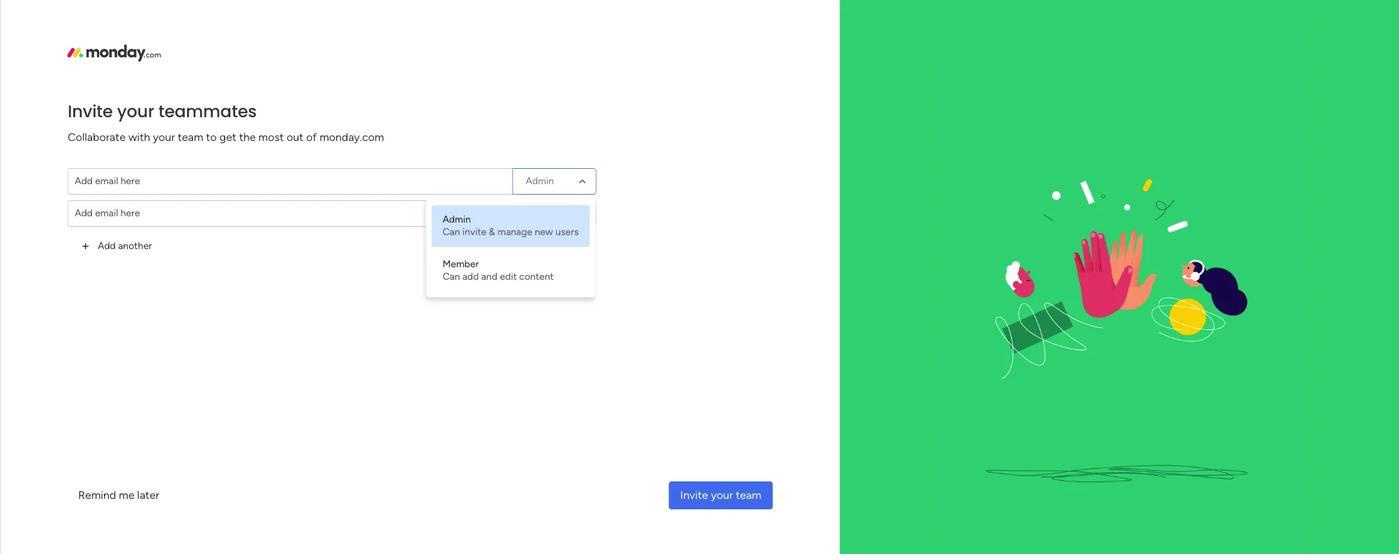 Task type: describe. For each thing, give the bounding box(es) containing it.
complete profile
[[1162, 201, 1241, 213]]

team inside button
[[736, 488, 761, 502]]

circle o image
[[1148, 202, 1157, 213]]

mobile
[[1212, 219, 1243, 231]]

add
[[98, 240, 116, 252]]

our
[[1192, 219, 1209, 231]]

can for can invite & manage new users
[[443, 226, 460, 238]]

profile
[[1211, 201, 1241, 213]]

add another button
[[67, 232, 163, 260]]

out
[[287, 130, 303, 143]]

1 add email here email field from the top
[[67, 168, 512, 194]]

your for invite your teammates
[[117, 99, 154, 122]]

1 circle o image from the top
[[1148, 184, 1157, 195]]

new
[[535, 226, 553, 238]]

edit
[[500, 270, 517, 282]]

monday.com
[[320, 130, 384, 143]]

app
[[1246, 219, 1265, 231]]

minutes
[[1252, 410, 1293, 423]]

this
[[34, 187, 52, 199]]

invite
[[462, 226, 486, 238]]

&
[[489, 226, 495, 238]]

browse workspaces
[[16, 111, 103, 123]]

to inside this workspace is empty. join this workspace to create content.
[[114, 203, 123, 215]]

of
[[306, 130, 317, 143]]

explore
[[1187, 458, 1224, 471]]

circle o image inside "install our mobile app" link
[[1148, 220, 1157, 230]]

quick search button
[[1236, 46, 1336, 74]]

content
[[519, 270, 554, 282]]

most
[[258, 130, 284, 143]]

me
[[119, 488, 134, 502]]

management
[[316, 278, 374, 290]]

install
[[1162, 219, 1189, 231]]

get
[[219, 130, 236, 143]]

invite your teammates
[[68, 99, 257, 122]]

install our mobile app
[[1162, 219, 1265, 231]]

in
[[1241, 410, 1250, 423]]

boost your workflow in minutes with ready-made templates
[[1135, 410, 1317, 440]]

install our mobile app link
[[1148, 217, 1336, 233]]

invite your teammates dialog
[[0, 0, 1399, 554]]

add
[[462, 270, 479, 282]]

0 vertical spatial workspace
[[54, 187, 102, 199]]

help button
[[1281, 514, 1329, 537]]

users
[[555, 226, 579, 238]]

logo image
[[67, 45, 161, 61]]

is
[[104, 187, 111, 199]]

work
[[292, 278, 314, 290]]

explore templates
[[1187, 458, 1277, 471]]

work management > main workspace
[[292, 278, 455, 290]]

teammates
[[158, 99, 257, 122]]

main
[[385, 278, 405, 290]]

admin inside admin can invite & manage new users
[[443, 213, 471, 225]]

with inside boost your workflow in minutes with ready-made templates
[[1295, 410, 1317, 423]]

work management > main workspace link
[[269, 142, 464, 299]]

help image
[[1311, 10, 1325, 24]]

remind
[[78, 488, 116, 502]]

dapulse x slim image
[[1315, 101, 1332, 118]]

complete
[[1162, 201, 1208, 213]]

boost
[[1135, 410, 1165, 423]]



Task type: vqa. For each thing, say whether or not it's contained in the screenshot.
content
yes



Task type: locate. For each thing, give the bounding box(es) containing it.
1 horizontal spatial team
[[736, 488, 761, 502]]

0 horizontal spatial with
[[128, 130, 150, 143]]

0 horizontal spatial to
[[114, 203, 123, 215]]

1 can from the top
[[443, 226, 460, 238]]

0 vertical spatial can
[[443, 226, 460, 238]]

can inside member can add and edit content
[[443, 270, 460, 282]]

quick search
[[1259, 53, 1325, 66]]

collaborate
[[68, 130, 126, 143]]

0 vertical spatial invite
[[68, 99, 113, 122]]

remind me later button
[[67, 481, 171, 509]]

ready-
[[1135, 427, 1168, 440]]

can for can add and edit content
[[443, 270, 460, 282]]

later
[[137, 488, 159, 502]]

can
[[443, 226, 460, 238], [443, 270, 460, 282]]

0 vertical spatial with
[[128, 130, 150, 143]]

workflow
[[1192, 410, 1238, 423]]

help
[[1292, 519, 1317, 533]]

2 can from the top
[[443, 270, 460, 282]]

empty.
[[113, 187, 144, 199]]

invite your team image
[[930, 0, 1308, 554]]

your for boost your workflow in minutes with ready-made templates
[[1167, 410, 1189, 423]]

with down invite your teammates
[[128, 130, 150, 143]]

circle o image up circle o icon
[[1148, 184, 1157, 195]]

1 vertical spatial team
[[736, 488, 761, 502]]

1 vertical spatial to
[[114, 203, 123, 215]]

workspace up 'this'
[[54, 187, 102, 199]]

manage
[[498, 226, 532, 238]]

0 horizontal spatial invite
[[68, 99, 113, 122]]

collaborate with your team to get the most out of monday.com
[[68, 130, 384, 143]]

1 vertical spatial circle o image
[[1148, 220, 1157, 230]]

another
[[118, 240, 152, 252]]

1 vertical spatial workspace
[[64, 203, 111, 215]]

your
[[117, 99, 154, 122], [153, 130, 175, 143], [1167, 410, 1189, 423], [711, 488, 733, 502]]

made
[[1168, 427, 1196, 440]]

invite your team button
[[669, 481, 772, 509]]

templates inside explore templates button
[[1227, 458, 1277, 471]]

0 vertical spatial add email here email field
[[67, 168, 512, 194]]

invite
[[68, 99, 113, 122], [680, 488, 708, 502]]

workspace down add to favorites image
[[408, 278, 455, 290]]

1 vertical spatial with
[[1295, 410, 1317, 423]]

your inside button
[[711, 488, 733, 502]]

quick
[[1259, 53, 1288, 66]]

templates
[[1199, 427, 1249, 440], [1227, 458, 1277, 471]]

1 horizontal spatial invite
[[680, 488, 708, 502]]

1 horizontal spatial with
[[1295, 410, 1317, 423]]

circle o image down circle o icon
[[1148, 220, 1157, 230]]

2 vertical spatial workspace
[[408, 278, 455, 290]]

2 add email here email field from the top
[[67, 200, 512, 226]]

content.
[[71, 218, 107, 230]]

add to favorites image
[[437, 255, 451, 269]]

team
[[178, 130, 203, 143], [736, 488, 761, 502]]

>
[[376, 278, 382, 290]]

admin can invite & manage new users
[[443, 213, 579, 238]]

templates image image
[[1140, 301, 1324, 398]]

your inside boost your workflow in minutes with ready-made templates
[[1167, 410, 1189, 423]]

workspace
[[54, 187, 102, 199], [64, 203, 111, 215], [408, 278, 455, 290]]

join
[[25, 203, 43, 215]]

member can add and edit content
[[443, 258, 554, 282]]

1 vertical spatial templates
[[1227, 458, 1277, 471]]

invite for invite your team
[[680, 488, 708, 502]]

can left the invite
[[443, 226, 460, 238]]

Search in workspace field
[[29, 139, 117, 155]]

with
[[128, 130, 150, 143], [1295, 410, 1317, 423]]

Add email here email field
[[67, 168, 512, 194], [67, 200, 512, 226]]

workspaces
[[51, 111, 103, 123]]

member
[[443, 258, 479, 270]]

to inside invite your teammates dialog
[[206, 130, 217, 143]]

1 vertical spatial add email here email field
[[67, 200, 512, 226]]

to left get
[[206, 130, 217, 143]]

1 vertical spatial invite
[[680, 488, 708, 502]]

0 vertical spatial templates
[[1199, 427, 1249, 440]]

1 vertical spatial can
[[443, 270, 460, 282]]

to down empty.
[[114, 203, 123, 215]]

can inside admin can invite & manage new users
[[443, 226, 460, 238]]

browse
[[16, 111, 48, 123]]

remind me later
[[78, 488, 159, 502]]

invite your team
[[680, 488, 761, 502]]

browse workspaces button
[[10, 106, 139, 128]]

invite for invite your teammates
[[68, 99, 113, 122]]

can down member
[[443, 270, 460, 282]]

with inside invite your teammates dialog
[[128, 130, 150, 143]]

this
[[46, 203, 62, 215]]

2 circle o image from the top
[[1148, 220, 1157, 230]]

create
[[125, 203, 153, 215]]

0 vertical spatial to
[[206, 130, 217, 143]]

templates right explore at the bottom right
[[1227, 458, 1277, 471]]

0 vertical spatial team
[[178, 130, 203, 143]]

0 horizontal spatial team
[[178, 130, 203, 143]]

templates inside boost your workflow in minutes with ready-made templates
[[1199, 427, 1249, 440]]

this workspace is empty. join this workspace to create content.
[[25, 187, 153, 230]]

workspace up content.
[[64, 203, 111, 215]]

invite inside button
[[680, 488, 708, 502]]

0 vertical spatial circle o image
[[1148, 184, 1157, 195]]

the
[[239, 130, 256, 143]]

with right minutes
[[1295, 410, 1317, 423]]

and
[[481, 270, 497, 282]]

1 horizontal spatial to
[[206, 130, 217, 143]]

circle o image
[[1148, 184, 1157, 195], [1148, 220, 1157, 230]]

to
[[206, 130, 217, 143], [114, 203, 123, 215]]

add another
[[98, 240, 152, 252]]

search
[[1290, 53, 1325, 66]]

admin
[[526, 175, 554, 187], [526, 207, 554, 219], [443, 213, 471, 225]]

your for invite your team
[[711, 488, 733, 502]]

complete profile link
[[1148, 199, 1336, 215]]

templates down workflow
[[1199, 427, 1249, 440]]

explore templates button
[[1135, 451, 1328, 479]]



